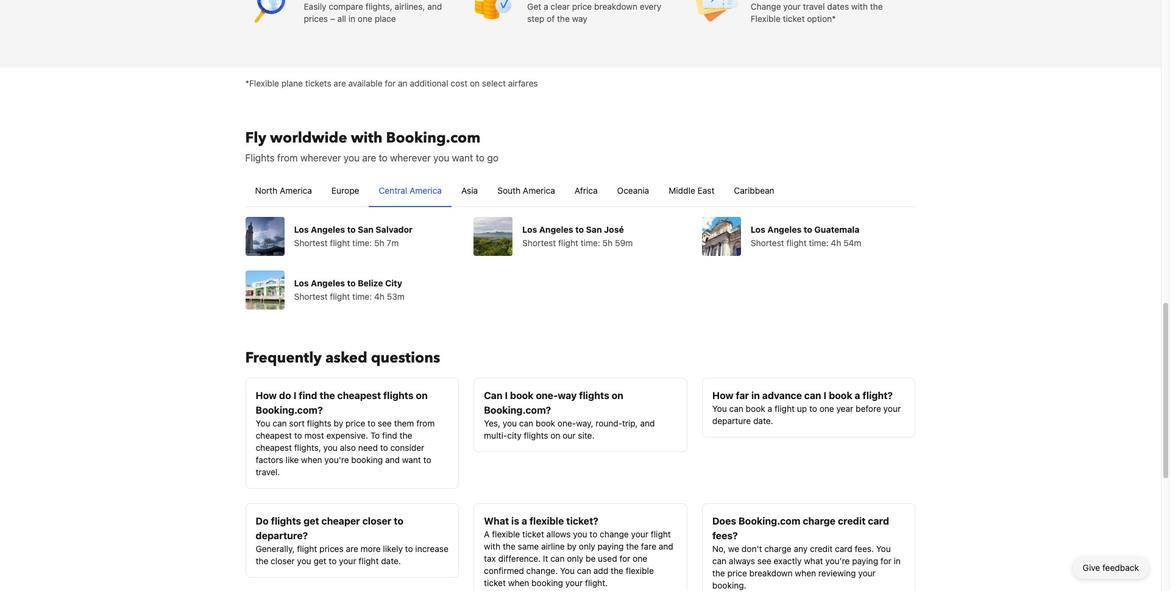 Task type: describe. For each thing, give the bounding box(es) containing it.
los angeles to belize city image
[[245, 270, 284, 309]]

we
[[728, 543, 740, 554]]

you up the central america
[[434, 152, 450, 163]]

caribbean
[[734, 185, 775, 195]]

0 vertical spatial cheapest
[[337, 390, 381, 401]]

change.
[[526, 565, 558, 576]]

a down advance
[[768, 403, 772, 414]]

1 wherever from the left
[[300, 152, 341, 163]]

5h for salvador
[[374, 237, 384, 248]]

breakdown inside does booking.com charge credit card fees? no, we don't charge any credit card fees. you can always see exactly what you're paying for in the price breakdown when reviewing your booking.
[[750, 568, 793, 578]]

to inside los angeles to guatemala shortest flight time: 4h 54m
[[804, 224, 813, 234]]

los angeles to belize city shortest flight time: 4h 53m
[[294, 278, 405, 301]]

your inside does booking.com charge credit card fees? no, we don't charge any credit card fees. you can always see exactly what you're paying for in the price breakdown when reviewing your booking.
[[859, 568, 876, 578]]

don't
[[742, 543, 762, 554]]

with inside what is a flexible ticket? a flexible ticket allows you to change your flight with the same airline by only paying the fare and tax difference. it can only be used for one confirmed change. you can add the flexible ticket when booking your flight.
[[484, 541, 501, 551]]

want inside fly worldwide with booking.com flights from wherever you are to wherever you want to go
[[452, 152, 473, 163]]

book down far
[[746, 403, 766, 414]]

0 horizontal spatial for
[[385, 78, 396, 88]]

*flexible plane tickets are available for an additional cost on select airfares
[[245, 78, 538, 88]]

2 wherever from the left
[[390, 152, 431, 163]]

dates
[[827, 1, 849, 11]]

an
[[398, 78, 408, 88]]

a up before
[[855, 390, 861, 401]]

one inside how far in advance can i book a flight? you can book a flight up to one year before your departure date.
[[820, 403, 834, 414]]

price inside how do i find the cheapest flights on booking.com? you can sort flights by price to see them from cheapest to most expensive. to find the cheapest flights, you also need to consider factors like when you're booking and want to travel.
[[346, 418, 365, 428]]

middle east
[[669, 185, 715, 195]]

can up up
[[804, 390, 822, 401]]

0 vertical spatial get
[[304, 515, 319, 526]]

for inside what is a flexible ticket? a flexible ticket allows you to change your flight with the same airline by only paying the fare and tax difference. it can only be used for one confirmed change. you can add the flexible ticket when booking your flight.
[[620, 553, 631, 564]]

los angeles to san salvador image
[[245, 217, 284, 256]]

can right it
[[551, 553, 565, 564]]

does booking.com charge credit card fees? no, we don't charge any credit card fees. you can always see exactly what you're paying for in the price breakdown when reviewing your booking.
[[713, 515, 901, 590]]

one inside what is a flexible ticket? a flexible ticket allows you to change your flight with the same airline by only paying the fare and tax difference. it can only be used for one confirmed change. you can add the flexible ticket when booking your flight.
[[633, 553, 647, 564]]

los angeles to san josé shortest flight time: 5h 59m
[[523, 224, 633, 248]]

give feedback button
[[1073, 557, 1149, 579]]

to right likely at the bottom of the page
[[405, 543, 413, 554]]

used
[[598, 553, 617, 564]]

see inside how do i find the cheapest flights on booking.com? you can sort flights by price to see them from cheapest to most expensive. to find the cheapest flights, you also need to consider factors like when you're booking and want to travel.
[[378, 418, 392, 428]]

give
[[1083, 563, 1101, 573]]

and inside the can i book one-way flights on booking.com? yes, you can book one-way, round-trip, and multi-city flights on our site.
[[640, 418, 655, 428]]

0 vertical spatial find
[[299, 390, 317, 401]]

can up departure
[[729, 403, 744, 414]]

the inside change your travel dates with the flexible ticket option*
[[870, 1, 883, 11]]

1 horizontal spatial flexible
[[530, 515, 564, 526]]

to down sort
[[294, 430, 302, 440]]

central america button
[[369, 175, 452, 206]]

on right cost
[[470, 78, 480, 88]]

of
[[547, 13, 555, 23]]

san for josé
[[586, 224, 602, 234]]

yes,
[[484, 418, 501, 428]]

asked
[[326, 348, 367, 368]]

los for los angeles to san salvador shortest flight time: 5h 7m
[[294, 224, 309, 234]]

middle east button
[[659, 175, 724, 206]]

same
[[518, 541, 539, 551]]

the up difference.
[[503, 541, 516, 551]]

you inside what is a flexible ticket? a flexible ticket allows you to change your flight with the same airline by only paying the fare and tax difference. it can only be used for one confirmed change. you can add the flexible ticket when booking your flight.
[[573, 529, 587, 539]]

price inside get a clear price breakdown every step of the way
[[572, 1, 592, 11]]

the inside do flights get cheaper closer to departure? generally, flight prices are more likely to increase the closer you get to your flight date.
[[256, 556, 268, 566]]

central
[[379, 185, 407, 195]]

the inside get a clear price breakdown every step of the way
[[557, 13, 570, 23]]

far
[[736, 390, 749, 401]]

it
[[543, 553, 548, 564]]

flights up way,
[[579, 390, 610, 401]]

you inside how far in advance can i book a flight? you can book a flight up to one year before your departure date.
[[713, 403, 727, 414]]

travel.
[[256, 467, 280, 477]]

the up consider at the bottom
[[400, 430, 412, 440]]

asia button
[[452, 175, 488, 206]]

feedback
[[1103, 563, 1139, 573]]

los for los angeles to san josé shortest flight time: 5h 59m
[[523, 224, 537, 234]]

them
[[394, 418, 414, 428]]

5h for josé
[[603, 237, 613, 248]]

4h inside los angeles to belize city shortest flight time: 4h 53m
[[374, 291, 385, 301]]

site.
[[578, 430, 595, 440]]

factors
[[256, 454, 283, 465]]

easily
[[304, 1, 326, 11]]

flights, inside easily compare flights, airlines, and prices – all in one place
[[366, 1, 392, 11]]

shortest for los angeles to san josé shortest flight time: 5h 59m
[[523, 237, 556, 248]]

no,
[[713, 543, 726, 554]]

caribbean button
[[724, 175, 784, 206]]

allows
[[547, 529, 571, 539]]

1 horizontal spatial credit
[[838, 515, 866, 526]]

like
[[286, 454, 299, 465]]

flight inside los angeles to belize city shortest flight time: 4h 53m
[[330, 291, 350, 301]]

paying inside does booking.com charge credit card fees? no, we don't charge any credit card fees. you can always see exactly what you're paying for in the price breakdown when reviewing your booking.
[[852, 556, 878, 566]]

book right can
[[510, 390, 534, 401]]

select
[[482, 78, 506, 88]]

oceania button
[[608, 175, 659, 206]]

0 horizontal spatial card
[[835, 543, 853, 554]]

up
[[797, 403, 807, 414]]

you up "europe"
[[344, 152, 360, 163]]

shortest inside los angeles to guatemala shortest flight time: 4h 54m
[[751, 237, 784, 248]]

angeles for los angeles to san salvador shortest flight time: 5h 7m
[[311, 224, 345, 234]]

our
[[563, 430, 576, 440]]

any
[[794, 543, 808, 554]]

53m
[[387, 291, 405, 301]]

worldwide
[[270, 128, 347, 148]]

to up to on the bottom of the page
[[368, 418, 376, 428]]

you inside what is a flexible ticket? a flexible ticket allows you to change your flight with the same airline by only paying the fare and tax difference. it can only be used for one confirmed change. you can add the flexible ticket when booking your flight.
[[560, 565, 575, 576]]

to inside 'los angeles to san josé shortest flight time: 5h 59m'
[[576, 224, 584, 234]]

europe button
[[322, 175, 369, 206]]

los angeles to san salvador shortest flight time: 5h 7m
[[294, 224, 413, 248]]

1 vertical spatial one-
[[558, 418, 576, 428]]

place
[[375, 13, 396, 23]]

the down used
[[611, 565, 624, 576]]

is
[[511, 515, 519, 526]]

flight inside los angeles to guatemala shortest flight time: 4h 54m
[[787, 237, 807, 248]]

and inside easily compare flights, airlines, and prices – all in one place
[[427, 1, 442, 11]]

1 vertical spatial get
[[314, 556, 327, 566]]

east
[[698, 185, 715, 195]]

date. inside how far in advance can i book a flight? you can book a flight up to one year before your departure date.
[[753, 415, 773, 426]]

to inside how far in advance can i book a flight? you can book a flight up to one year before your departure date.
[[810, 403, 817, 414]]

a
[[484, 529, 490, 539]]

*flexible
[[245, 78, 279, 88]]

what
[[484, 515, 509, 526]]

central america
[[379, 185, 442, 195]]

how far in advance can i book a flight? you can book a flight up to one year before your departure date.
[[713, 390, 901, 426]]

by inside how do i find the cheapest flights on booking.com? you can sort flights by price to see them from cheapest to most expensive. to find the cheapest flights, you also need to consider factors like when you're booking and want to travel.
[[334, 418, 343, 428]]

cost
[[451, 78, 468, 88]]

book left way,
[[536, 418, 555, 428]]

los for los angeles to belize city shortest flight time: 4h 53m
[[294, 278, 309, 288]]

0 vertical spatial one-
[[536, 390, 558, 401]]

change
[[751, 1, 781, 11]]

frequently asked questions
[[245, 348, 440, 368]]

fly worldwide with booking.com flights from wherever you are to wherever you want to go
[[245, 128, 499, 163]]

go
[[487, 152, 499, 163]]

city
[[507, 430, 522, 440]]

tax
[[484, 553, 496, 564]]

in inside how far in advance can i book a flight? you can book a flight up to one year before your departure date.
[[752, 390, 760, 401]]

generally,
[[256, 543, 295, 554]]

departure?
[[256, 530, 308, 541]]

departure
[[713, 415, 751, 426]]

does
[[713, 515, 736, 526]]

angeles for los angeles to san josé shortest flight time: 5h 59m
[[539, 224, 573, 234]]

to down cheaper
[[329, 556, 337, 566]]

breakdown inside get a clear price breakdown every step of the way
[[594, 1, 638, 11]]

flight inside 'los angeles to san josé shortest flight time: 5h 59m'
[[558, 237, 578, 248]]

ticket for travel
[[783, 13, 805, 23]]

when inside how do i find the cheapest flights on booking.com? you can sort flights by price to see them from cheapest to most expensive. to find the cheapest flights, you also need to consider factors like when you're booking and want to travel.
[[301, 454, 322, 465]]

to inside what is a flexible ticket? a flexible ticket allows you to change your flight with the same airline by only paying the fare and tax difference. it can only be used for one confirmed change. you can add the flexible ticket when booking your flight.
[[590, 529, 598, 539]]

price inside does booking.com charge credit card fees? no, we don't charge any credit card fees. you can always see exactly what you're paying for in the price breakdown when reviewing your booking.
[[728, 568, 747, 578]]

flights up most
[[307, 418, 331, 428]]

0 vertical spatial closer
[[362, 515, 392, 526]]

can
[[484, 390, 503, 401]]

prices inside do flights get cheaper closer to departure? generally, flight prices are more likely to increase the closer you get to your flight date.
[[319, 543, 344, 554]]

you inside how do i find the cheapest flights on booking.com? you can sort flights by price to see them from cheapest to most expensive. to find the cheapest flights, you also need to consider factors like when you're booking and want to travel.
[[256, 418, 270, 428]]

on up round- at the right bottom
[[612, 390, 624, 401]]

way inside the can i book one-way flights on booking.com? yes, you can book one-way, round-trip, and multi-city flights on our site.
[[558, 390, 577, 401]]

0 vertical spatial only
[[579, 541, 595, 551]]

america for north america
[[280, 185, 312, 195]]

from inside how do i find the cheapest flights on booking.com? you can sort flights by price to see them from cheapest to most expensive. to find the cheapest flights, you also need to consider factors like when you're booking and want to travel.
[[416, 418, 435, 428]]

america for central america
[[410, 185, 442, 195]]

you inside do flights get cheaper closer to departure? generally, flight prices are more likely to increase the closer you get to your flight date.
[[297, 556, 311, 566]]

can inside the can i book one-way flights on booking.com? yes, you can book one-way, round-trip, and multi-city flights on our site.
[[519, 418, 534, 428]]

flight down more
[[359, 556, 379, 566]]

the left fare
[[626, 541, 639, 551]]

your inside how far in advance can i book a flight? you can book a flight up to one year before your departure date.
[[884, 403, 901, 414]]

2 vertical spatial ticket
[[484, 578, 506, 588]]

date. inside do flights get cheaper closer to departure? generally, flight prices are more likely to increase the closer you get to your flight date.
[[381, 556, 401, 566]]

get
[[527, 1, 541, 11]]

0 horizontal spatial closer
[[271, 556, 295, 566]]

with inside fly worldwide with booking.com flights from wherever you are to wherever you want to go
[[351, 128, 382, 148]]

to right need
[[380, 442, 388, 453]]

i inside how far in advance can i book a flight? you can book a flight up to one year before your departure date.
[[824, 390, 827, 401]]

flight.
[[585, 578, 608, 588]]

more
[[361, 543, 381, 554]]

step
[[527, 13, 545, 23]]

and inside how do i find the cheapest flights on booking.com? you can sort flights by price to see them from cheapest to most expensive. to find the cheapest flights, you also need to consider factors like when you're booking and want to travel.
[[385, 454, 400, 465]]

flights up them
[[383, 390, 414, 401]]

multi-
[[484, 430, 507, 440]]

to down consider at the bottom
[[423, 454, 431, 465]]

a inside what is a flexible ticket? a flexible ticket allows you to change your flight with the same airline by only paying the fare and tax difference. it can only be used for one confirmed change. you can add the flexible ticket when booking your flight.
[[522, 515, 527, 526]]

can inside how do i find the cheapest flights on booking.com? you can sort flights by price to see them from cheapest to most expensive. to find the cheapest flights, you also need to consider factors like when you're booking and want to travel.
[[273, 418, 287, 428]]

los angeles to guatemala image
[[702, 217, 741, 256]]

exactly
[[774, 556, 802, 566]]

time: inside los angeles to guatemala shortest flight time: 4h 54m
[[809, 237, 829, 248]]

you're
[[325, 454, 349, 465]]

1 vertical spatial only
[[567, 553, 584, 564]]

booking.com? inside the can i book one-way flights on booking.com? yes, you can book one-way, round-trip, and multi-city flights on our site.
[[484, 404, 551, 415]]

los for los angeles to guatemala shortest flight time: 4h 54m
[[751, 224, 766, 234]]

cheaper
[[322, 515, 360, 526]]

airline
[[541, 541, 565, 551]]

every
[[640, 1, 662, 11]]

you inside does booking.com charge credit card fees? no, we don't charge any credit card fees. you can always see exactly what you're paying for in the price breakdown when reviewing your booking.
[[876, 543, 891, 554]]

questions
[[371, 348, 440, 368]]

south america button
[[488, 175, 565, 206]]

fees?
[[713, 530, 738, 541]]

do flights get cheaper closer to departure? generally, flight prices are more likely to increase the closer you get to your flight date.
[[256, 515, 449, 566]]

round-
[[596, 418, 622, 428]]

tickets
[[305, 78, 331, 88]]

time: for 7m
[[352, 237, 372, 248]]

for inside does booking.com charge credit card fees? no, we don't charge any credit card fees. you can always see exactly what you're paying for in the price breakdown when reviewing your booking.
[[881, 556, 892, 566]]



Task type: vqa. For each thing, say whether or not it's contained in the screenshot.
Airport Taxis link
no



Task type: locate. For each thing, give the bounding box(es) containing it.
angeles inside los angeles to belize city shortest flight time: 4h 53m
[[311, 278, 345, 288]]

0 horizontal spatial credit
[[810, 543, 833, 554]]

1 horizontal spatial booking.com?
[[484, 404, 551, 415]]

time: inside los angeles to belize city shortest flight time: 4h 53m
[[352, 291, 372, 301]]

with up tax
[[484, 541, 501, 551]]

angeles
[[311, 224, 345, 234], [539, 224, 573, 234], [768, 224, 802, 234], [311, 278, 345, 288]]

0 horizontal spatial 5h
[[374, 237, 384, 248]]

time: for 59m
[[581, 237, 600, 248]]

give feedback
[[1083, 563, 1139, 573]]

booking.com? inside how do i find the cheapest flights on booking.com? you can sort flights by price to see them from cheapest to most expensive. to find the cheapest flights, you also need to consider factors like when you're booking and want to travel.
[[256, 404, 323, 415]]

ticket down 'travel'
[[783, 13, 805, 23]]

to left belize
[[347, 278, 356, 288]]

what
[[804, 556, 823, 566]]

need
[[358, 442, 378, 453]]

0 vertical spatial one
[[358, 13, 372, 23]]

only up the be
[[579, 541, 595, 551]]

2 vertical spatial cheapest
[[256, 442, 292, 453]]

all
[[338, 13, 346, 23]]

0 vertical spatial prices
[[304, 13, 328, 23]]

closer up more
[[362, 515, 392, 526]]

find right to on the bottom of the page
[[382, 430, 397, 440]]

1 vertical spatial see
[[758, 556, 772, 566]]

5h down josé
[[603, 237, 613, 248]]

1 vertical spatial card
[[835, 543, 853, 554]]

get down cheaper
[[314, 556, 327, 566]]

you down the departure?
[[297, 556, 311, 566]]

1 vertical spatial cheapest
[[256, 430, 292, 440]]

flexible
[[751, 13, 781, 23]]

booking down need
[[351, 454, 383, 465]]

difference.
[[498, 553, 541, 564]]

shortest for los angeles to san salvador shortest flight time: 5h 7m
[[294, 237, 328, 248]]

to down europe "button"
[[347, 224, 356, 234]]

to inside los angeles to san salvador shortest flight time: 5h 7m
[[347, 224, 356, 234]]

1 horizontal spatial find
[[382, 430, 397, 440]]

1 horizontal spatial america
[[410, 185, 442, 195]]

flight down the departure?
[[297, 543, 317, 554]]

paying
[[598, 541, 624, 551], [852, 556, 878, 566]]

2 vertical spatial flexible
[[626, 565, 654, 576]]

by down allows
[[567, 541, 577, 551]]

1 vertical spatial one
[[820, 403, 834, 414]]

america inside "north america" button
[[280, 185, 312, 195]]

angeles for los angeles to belize city shortest flight time: 4h 53m
[[311, 278, 345, 288]]

shortest inside los angeles to san salvador shortest flight time: 5h 7m
[[294, 237, 328, 248]]

and inside what is a flexible ticket? a flexible ticket allows you to change your flight with the same airline by only paying the fare and tax difference. it can only be used for one confirmed change. you can add the flexible ticket when booking your flight.
[[659, 541, 674, 551]]

price right clear
[[572, 1, 592, 11]]

see
[[378, 418, 392, 428], [758, 556, 772, 566]]

time: down guatemala
[[809, 237, 829, 248]]

most
[[304, 430, 324, 440]]

0 horizontal spatial wherever
[[300, 152, 341, 163]]

time: for 53m
[[352, 291, 372, 301]]

shortest right los angeles to belize city image
[[294, 291, 328, 301]]

to up likely at the bottom of the page
[[394, 515, 404, 526]]

angeles for los angeles to guatemala shortest flight time: 4h 54m
[[768, 224, 802, 234]]

paying up used
[[598, 541, 624, 551]]

to left go
[[476, 152, 485, 163]]

booking.com? up city
[[484, 404, 551, 415]]

los right los angeles to san salvador image
[[294, 224, 309, 234]]

1 vertical spatial prices
[[319, 543, 344, 554]]

you inside how do i find the cheapest flights on booking.com? you can sort flights by price to see them from cheapest to most expensive. to find the cheapest flights, you also need to consider factors like when you're booking and want to travel.
[[323, 442, 338, 453]]

credit
[[838, 515, 866, 526], [810, 543, 833, 554]]

change your travel dates with the flexible ticket option*
[[751, 1, 883, 23]]

1 vertical spatial closer
[[271, 556, 295, 566]]

flight inside how far in advance can i book a flight? you can book a flight up to one year before your departure date.
[[775, 403, 795, 414]]

1 horizontal spatial ticket
[[522, 529, 544, 539]]

i inside the can i book one-way flights on booking.com? yes, you can book one-way, round-trip, and multi-city flights on our site.
[[505, 390, 508, 401]]

0 horizontal spatial san
[[358, 224, 374, 234]]

0 horizontal spatial flights,
[[294, 442, 321, 453]]

trip,
[[622, 418, 638, 428]]

2 san from the left
[[586, 224, 602, 234]]

booking.com inside fly worldwide with booking.com flights from wherever you are to wherever you want to go
[[386, 128, 481, 148]]

0 vertical spatial charge
[[803, 515, 836, 526]]

0 horizontal spatial america
[[280, 185, 312, 195]]

on left our
[[551, 430, 560, 440]]

flight?
[[863, 390, 893, 401]]

0 horizontal spatial booking
[[351, 454, 383, 465]]

the inside does booking.com charge credit card fees? no, we don't charge any credit card fees. you can always see exactly what you're paying for in the price breakdown when reviewing your booking.
[[713, 568, 725, 578]]

1 5h from the left
[[374, 237, 384, 248]]

flexible up allows
[[530, 515, 564, 526]]

guatemala
[[815, 224, 860, 234]]

shortest
[[294, 237, 328, 248], [523, 237, 556, 248], [751, 237, 784, 248], [294, 291, 328, 301]]

salvador
[[376, 224, 413, 234]]

flights inside do flights get cheaper closer to departure? generally, flight prices are more likely to increase the closer you get to your flight date.
[[271, 515, 301, 526]]

see down don't
[[758, 556, 772, 566]]

booking inside what is a flexible ticket? a flexible ticket allows you to change your flight with the same airline by only paying the fare and tax difference. it can only be used for one confirmed change. you can add the flexible ticket when booking your flight.
[[532, 578, 563, 588]]

shortest inside 'los angeles to san josé shortest flight time: 5h 59m'
[[523, 237, 556, 248]]

your up fare
[[631, 529, 649, 539]]

from inside fly worldwide with booking.com flights from wherever you are to wherever you want to go
[[277, 152, 298, 163]]

flights
[[245, 152, 275, 163]]

los inside los angeles to guatemala shortest flight time: 4h 54m
[[751, 224, 766, 234]]

in inside easily compare flights, airlines, and prices – all in one place
[[349, 13, 355, 23]]

how for how far in advance can i book a flight?
[[713, 390, 734, 401]]

north america
[[255, 185, 312, 195]]

way right of
[[572, 13, 588, 23]]

your inside change your travel dates with the flexible ticket option*
[[784, 1, 801, 11]]

0 horizontal spatial one
[[358, 13, 372, 23]]

flight up los angeles to belize city shortest flight time: 4h 53m
[[330, 237, 350, 248]]

way,
[[576, 418, 593, 428]]

2 horizontal spatial when
[[795, 568, 816, 578]]

africa button
[[565, 175, 608, 206]]

2 vertical spatial in
[[894, 556, 901, 566]]

in right far
[[752, 390, 760, 401]]

1 horizontal spatial date.
[[753, 415, 773, 426]]

want inside how do i find the cheapest flights on booking.com? you can sort flights by price to see them from cheapest to most expensive. to find the cheapest flights, you also need to consider factors like when you're booking and want to travel.
[[402, 454, 421, 465]]

price
[[572, 1, 592, 11], [346, 418, 365, 428], [728, 568, 747, 578]]

0 horizontal spatial in
[[349, 13, 355, 23]]

0 horizontal spatial breakdown
[[594, 1, 638, 11]]

price up expensive.
[[346, 418, 365, 428]]

0 vertical spatial with
[[852, 1, 868, 11]]

0 horizontal spatial want
[[402, 454, 421, 465]]

2 how from the left
[[713, 390, 734, 401]]

how left far
[[713, 390, 734, 401]]

0 vertical spatial in
[[349, 13, 355, 23]]

4h down guatemala
[[831, 237, 841, 248]]

4h down belize
[[374, 291, 385, 301]]

2 5h from the left
[[603, 237, 613, 248]]

fare
[[641, 541, 657, 551]]

1 horizontal spatial in
[[752, 390, 760, 401]]

0 horizontal spatial i
[[294, 390, 296, 401]]

consider
[[390, 442, 424, 453]]

way inside get a clear price breakdown every step of the way
[[572, 13, 588, 23]]

can i book one-way flights on booking.com? yes, you can book one-way, round-trip, and multi-city flights on our site.
[[484, 390, 655, 440]]

1 horizontal spatial see
[[758, 556, 772, 566]]

south america
[[498, 185, 555, 195]]

1 horizontal spatial by
[[567, 541, 577, 551]]

5h inside los angeles to san salvador shortest flight time: 5h 7m
[[374, 237, 384, 248]]

time: left "59m"
[[581, 237, 600, 248]]

2 booking.com? from the left
[[484, 404, 551, 415]]

1 san from the left
[[358, 224, 374, 234]]

flight up fare
[[651, 529, 671, 539]]

0 vertical spatial booking.com
[[386, 128, 481, 148]]

los right los angeles to san josé image
[[523, 224, 537, 234]]

change
[[600, 529, 629, 539]]

closer down generally,
[[271, 556, 295, 566]]

america right central
[[410, 185, 442, 195]]

how for how do i find the cheapest flights on booking.com?
[[256, 390, 277, 401]]

for
[[385, 78, 396, 88], [620, 553, 631, 564], [881, 556, 892, 566]]

1 vertical spatial way
[[558, 390, 577, 401]]

54m
[[844, 237, 862, 248]]

2 horizontal spatial ticket
[[783, 13, 805, 23]]

europe
[[332, 185, 359, 195]]

breakdown left every
[[594, 1, 638, 11]]

clear
[[551, 1, 570, 11]]

you
[[344, 152, 360, 163], [434, 152, 450, 163], [503, 418, 517, 428], [323, 442, 338, 453], [573, 529, 587, 539], [297, 556, 311, 566]]

5h inside 'los angeles to san josé shortest flight time: 5h 59m'
[[603, 237, 613, 248]]

0 horizontal spatial flexible
[[492, 529, 520, 539]]

sort
[[289, 418, 305, 428]]

1 vertical spatial flights,
[[294, 442, 321, 453]]

confirmed
[[484, 565, 524, 576]]

shortest right los angeles to guatemala image
[[751, 237, 784, 248]]

1 i from the left
[[294, 390, 296, 401]]

booking.com down additional
[[386, 128, 481, 148]]

your inside do flights get cheaper closer to departure? generally, flight prices are more likely to increase the closer you get to your flight date.
[[339, 556, 356, 566]]

1 horizontal spatial when
[[508, 578, 529, 588]]

add
[[594, 565, 609, 576]]

1 booking.com? from the left
[[256, 404, 323, 415]]

paying inside what is a flexible ticket? a flexible ticket allows you to change your flight with the same airline by only paying the fare and tax difference. it can only be used for one confirmed change. you can add the flexible ticket when booking your flight.
[[598, 541, 624, 551]]

cheapest
[[337, 390, 381, 401], [256, 430, 292, 440], [256, 442, 292, 453]]

america inside south america button
[[523, 185, 555, 195]]

1 horizontal spatial booking.com
[[739, 515, 801, 526]]

0 vertical spatial booking
[[351, 454, 383, 465]]

1 horizontal spatial charge
[[803, 515, 836, 526]]

san inside 'los angeles to san josé shortest flight time: 5h 59m'
[[586, 224, 602, 234]]

0 vertical spatial way
[[572, 13, 588, 23]]

san left 'salvador'
[[358, 224, 374, 234]]

san for salvador
[[358, 224, 374, 234]]

travel
[[803, 1, 825, 11]]

the up booking.
[[713, 568, 725, 578]]

how inside how far in advance can i book a flight? you can book a flight up to one year before your departure date.
[[713, 390, 734, 401]]

prices down cheaper
[[319, 543, 344, 554]]

see inside does booking.com charge credit card fees? no, we don't charge any credit card fees. you can always see exactly what you're paying for in the price breakdown when reviewing your booking.
[[758, 556, 772, 566]]

flexible down is
[[492, 529, 520, 539]]

when inside does booking.com charge credit card fees? no, we don't charge any credit card fees. you can always see exactly what you're paying for in the price breakdown when reviewing your booking.
[[795, 568, 816, 578]]

one- right can
[[536, 390, 558, 401]]

1 horizontal spatial price
[[572, 1, 592, 11]]

are right tickets
[[334, 78, 346, 88]]

tab list
[[245, 175, 916, 208]]

additional
[[410, 78, 448, 88]]

can left sort
[[273, 418, 287, 428]]

0 vertical spatial flights,
[[366, 1, 392, 11]]

credit up fees. at the right
[[838, 515, 866, 526]]

2 vertical spatial one
[[633, 553, 647, 564]]

in inside does booking.com charge credit card fees? no, we don't charge any credit card fees. you can always see exactly what you're paying for in the price breakdown when reviewing your booking.
[[894, 556, 901, 566]]

2 america from the left
[[410, 185, 442, 195]]

4h
[[831, 237, 841, 248], [374, 291, 385, 301]]

fly
[[245, 128, 266, 148]]

increase
[[415, 543, 449, 554]]

are inside fly worldwide with booking.com flights from wherever you are to wherever you want to go
[[362, 152, 376, 163]]

–
[[330, 13, 335, 23]]

card up fees. at the right
[[868, 515, 889, 526]]

0 horizontal spatial booking.com
[[386, 128, 481, 148]]

2 i from the left
[[505, 390, 508, 401]]

america for south america
[[523, 185, 555, 195]]

you up you're
[[323, 442, 338, 453]]

paying down fees. at the right
[[852, 556, 878, 566]]

los angeles to guatemala shortest flight time: 4h 54m
[[751, 224, 862, 248]]

0 vertical spatial from
[[277, 152, 298, 163]]

asia
[[461, 185, 478, 195]]

time: inside 'los angeles to san josé shortest flight time: 5h 59m'
[[581, 237, 600, 248]]

prices down easily
[[304, 13, 328, 23]]

i right the do
[[294, 390, 296, 401]]

with inside change your travel dates with the flexible ticket option*
[[852, 1, 868, 11]]

time: inside los angeles to san salvador shortest flight time: 5h 7m
[[352, 237, 372, 248]]

0 vertical spatial credit
[[838, 515, 866, 526]]

i right can
[[505, 390, 508, 401]]

1 horizontal spatial card
[[868, 515, 889, 526]]

charge up any
[[803, 515, 836, 526]]

0 vertical spatial card
[[868, 515, 889, 526]]

are inside do flights get cheaper closer to departure? generally, flight prices are more likely to increase the closer you get to your flight date.
[[346, 543, 358, 554]]

los inside 'los angeles to san josé shortest flight time: 5h 59m'
[[523, 224, 537, 234]]

card up you're
[[835, 543, 853, 554]]

oceania
[[617, 185, 649, 195]]

get
[[304, 515, 319, 526], [314, 556, 327, 566]]

1 vertical spatial are
[[362, 152, 376, 163]]

by inside what is a flexible ticket? a flexible ticket allows you to change your flight with the same airline by only paying the fare and tax difference. it can only be used for one confirmed change. you can add the flexible ticket when booking your flight.
[[567, 541, 577, 551]]

you right fees. at the right
[[876, 543, 891, 554]]

america inside central america button
[[410, 185, 442, 195]]

to inside los angeles to belize city shortest flight time: 4h 53m
[[347, 278, 356, 288]]

your down flight?
[[884, 403, 901, 414]]

angeles down the caribbean button
[[768, 224, 802, 234]]

on inside how do i find the cheapest flights on booking.com? you can sort flights by price to see them from cheapest to most expensive. to find the cheapest flights, you also need to consider factors like when you're booking and want to travel.
[[416, 390, 428, 401]]

time:
[[352, 237, 372, 248], [581, 237, 600, 248], [809, 237, 829, 248], [352, 291, 372, 301]]

0 horizontal spatial charge
[[765, 543, 792, 554]]

2 horizontal spatial price
[[728, 568, 747, 578]]

1 how from the left
[[256, 390, 277, 401]]

0 horizontal spatial from
[[277, 152, 298, 163]]

1 vertical spatial booking
[[532, 578, 563, 588]]

your left flight.
[[566, 578, 583, 588]]

ticket inside change your travel dates with the flexible ticket option*
[[783, 13, 805, 23]]

1 horizontal spatial how
[[713, 390, 734, 401]]

0 vertical spatial price
[[572, 1, 592, 11]]

one inside easily compare flights, airlines, and prices – all in one place
[[358, 13, 372, 23]]

2 horizontal spatial with
[[852, 1, 868, 11]]

0 horizontal spatial find
[[299, 390, 317, 401]]

a
[[544, 1, 548, 11], [855, 390, 861, 401], [768, 403, 772, 414], [522, 515, 527, 526]]

1 vertical spatial flexible
[[492, 529, 520, 539]]

0 vertical spatial ticket
[[783, 13, 805, 23]]

to
[[379, 152, 388, 163], [476, 152, 485, 163], [347, 224, 356, 234], [576, 224, 584, 234], [804, 224, 813, 234], [347, 278, 356, 288], [810, 403, 817, 414], [368, 418, 376, 428], [294, 430, 302, 440], [380, 442, 388, 453], [423, 454, 431, 465], [394, 515, 404, 526], [590, 529, 598, 539], [405, 543, 413, 554], [329, 556, 337, 566]]

want down consider at the bottom
[[402, 454, 421, 465]]

you inside the can i book one-way flights on booking.com? yes, you can book one-way, round-trip, and multi-city flights on our site.
[[503, 418, 517, 428]]

can down the be
[[577, 565, 591, 576]]

want
[[452, 152, 473, 163], [402, 454, 421, 465]]

2 horizontal spatial flexible
[[626, 565, 654, 576]]

san inside los angeles to san salvador shortest flight time: 5h 7m
[[358, 224, 374, 234]]

middle
[[669, 185, 695, 195]]

one- up our
[[558, 418, 576, 428]]

city
[[385, 278, 402, 288]]

0 horizontal spatial ticket
[[484, 578, 506, 588]]

2 horizontal spatial i
[[824, 390, 827, 401]]

do
[[256, 515, 269, 526]]

flight inside what is a flexible ticket? a flexible ticket allows you to change your flight with the same airline by only paying the fare and tax difference. it can only be used for one confirmed change. you can add the flexible ticket when booking your flight.
[[651, 529, 671, 539]]

belize
[[358, 278, 383, 288]]

flights up the departure?
[[271, 515, 301, 526]]

i inside how do i find the cheapest flights on booking.com? you can sort flights by price to see them from cheapest to most expensive. to find the cheapest flights, you also need to consider factors like when you're booking and want to travel.
[[294, 390, 296, 401]]

africa
[[575, 185, 598, 195]]

prices
[[304, 13, 328, 23], [319, 543, 344, 554]]

you're
[[826, 556, 850, 566]]

are left more
[[346, 543, 358, 554]]

3 america from the left
[[523, 185, 555, 195]]

booking
[[351, 454, 383, 465], [532, 578, 563, 588]]

and right fare
[[659, 541, 674, 551]]

date. down likely at the bottom of the page
[[381, 556, 401, 566]]

booking.com? up sort
[[256, 404, 323, 415]]

america
[[280, 185, 312, 195], [410, 185, 442, 195], [523, 185, 555, 195]]

1 horizontal spatial san
[[586, 224, 602, 234]]

booking down the change.
[[532, 578, 563, 588]]

0 horizontal spatial with
[[351, 128, 382, 148]]

0 vertical spatial breakdown
[[594, 1, 638, 11]]

flight inside los angeles to san salvador shortest flight time: 5h 7m
[[330, 237, 350, 248]]

when inside what is a flexible ticket? a flexible ticket allows you to change your flight with the same airline by only paying the fare and tax difference. it can only be used for one confirmed change. you can add the flexible ticket when booking your flight.
[[508, 578, 529, 588]]

when down "what" at the bottom right of page
[[795, 568, 816, 578]]

reviewing
[[819, 568, 856, 578]]

from
[[277, 152, 298, 163], [416, 418, 435, 428]]

be
[[586, 553, 596, 564]]

booking inside how do i find the cheapest flights on booking.com? you can sort flights by price to see them from cheapest to most expensive. to find the cheapest flights, you also need to consider factors like when you're booking and want to travel.
[[351, 454, 383, 465]]

0 horizontal spatial booking.com?
[[256, 404, 323, 415]]

see up to on the bottom of the page
[[378, 418, 392, 428]]

1 horizontal spatial from
[[416, 418, 435, 428]]

los inside los angeles to san salvador shortest flight time: 5h 7m
[[294, 224, 309, 234]]

1 vertical spatial charge
[[765, 543, 792, 554]]

1 vertical spatial date.
[[381, 556, 401, 566]]

2 vertical spatial are
[[346, 543, 358, 554]]

shortest for los angeles to belize city shortest flight time: 4h 53m
[[294, 291, 328, 301]]

59m
[[615, 237, 633, 248]]

angeles down europe "button"
[[311, 224, 345, 234]]

1 vertical spatial by
[[567, 541, 577, 551]]

when down confirmed
[[508, 578, 529, 588]]

north america button
[[245, 175, 322, 206]]

breakdown down 'exactly'
[[750, 568, 793, 578]]

to up central
[[379, 152, 388, 163]]

a inside get a clear price breakdown every step of the way
[[544, 1, 548, 11]]

1 horizontal spatial wherever
[[390, 152, 431, 163]]

likely
[[383, 543, 403, 554]]

4h inside los angeles to guatemala shortest flight time: 4h 54m
[[831, 237, 841, 248]]

0 vertical spatial are
[[334, 78, 346, 88]]

prices inside easily compare flights, airlines, and prices – all in one place
[[304, 13, 328, 23]]

los angeles to san josé image
[[474, 217, 513, 256]]

angeles inside los angeles to san salvador shortest flight time: 5h 7m
[[311, 224, 345, 234]]

booking.com inside does booking.com charge credit card fees? no, we don't charge any credit card fees. you can always see exactly what you're paying for in the price breakdown when reviewing your booking.
[[739, 515, 801, 526]]

the down frequently asked questions at bottom
[[320, 390, 335, 401]]

1 horizontal spatial one
[[633, 553, 647, 564]]

ticket?
[[566, 515, 599, 526]]

angeles down africa button
[[539, 224, 573, 234]]

book up year
[[829, 390, 853, 401]]

san left josé
[[586, 224, 602, 234]]

way up way,
[[558, 390, 577, 401]]

1 america from the left
[[280, 185, 312, 195]]

1 vertical spatial from
[[416, 418, 435, 428]]

do
[[279, 390, 291, 401]]

a right is
[[522, 515, 527, 526]]

1 vertical spatial breakdown
[[750, 568, 793, 578]]

1 horizontal spatial breakdown
[[750, 568, 793, 578]]

can down no,
[[713, 556, 727, 566]]

how left the do
[[256, 390, 277, 401]]

ticket for a
[[522, 529, 544, 539]]

angeles inside 'los angeles to san josé shortest flight time: 5h 59m'
[[539, 224, 573, 234]]

on down questions
[[416, 390, 428, 401]]

0 vertical spatial see
[[378, 418, 392, 428]]

0 horizontal spatial price
[[346, 418, 365, 428]]

2 horizontal spatial america
[[523, 185, 555, 195]]

the
[[870, 1, 883, 11], [557, 13, 570, 23], [320, 390, 335, 401], [400, 430, 412, 440], [503, 541, 516, 551], [626, 541, 639, 551], [256, 556, 268, 566], [611, 565, 624, 576], [713, 568, 725, 578]]

flight
[[330, 237, 350, 248], [558, 237, 578, 248], [787, 237, 807, 248], [330, 291, 350, 301], [775, 403, 795, 414], [651, 529, 671, 539], [297, 543, 317, 554], [359, 556, 379, 566]]

always
[[729, 556, 755, 566]]

advance
[[762, 390, 802, 401]]

1 horizontal spatial 5h
[[603, 237, 613, 248]]

1 vertical spatial find
[[382, 430, 397, 440]]

flights, inside how do i find the cheapest flights on booking.com? you can sort flights by price to see them from cheapest to most expensive. to find the cheapest flights, you also need to consider factors like when you're booking and want to travel.
[[294, 442, 321, 453]]

one-
[[536, 390, 558, 401], [558, 418, 576, 428]]

flights right city
[[524, 430, 548, 440]]

can inside does booking.com charge credit card fees? no, we don't charge any credit card fees. you can always see exactly what you're paying for in the price breakdown when reviewing your booking.
[[713, 556, 727, 566]]

frequently
[[245, 348, 322, 368]]

0 horizontal spatial see
[[378, 418, 392, 428]]

los right los angeles to belize city image
[[294, 278, 309, 288]]

how inside how do i find the cheapest flights on booking.com? you can sort flights by price to see them from cheapest to most expensive. to find the cheapest flights, you also need to consider factors like when you're booking and want to travel.
[[256, 390, 277, 401]]

tab list containing north america
[[245, 175, 916, 208]]

3 i from the left
[[824, 390, 827, 401]]



